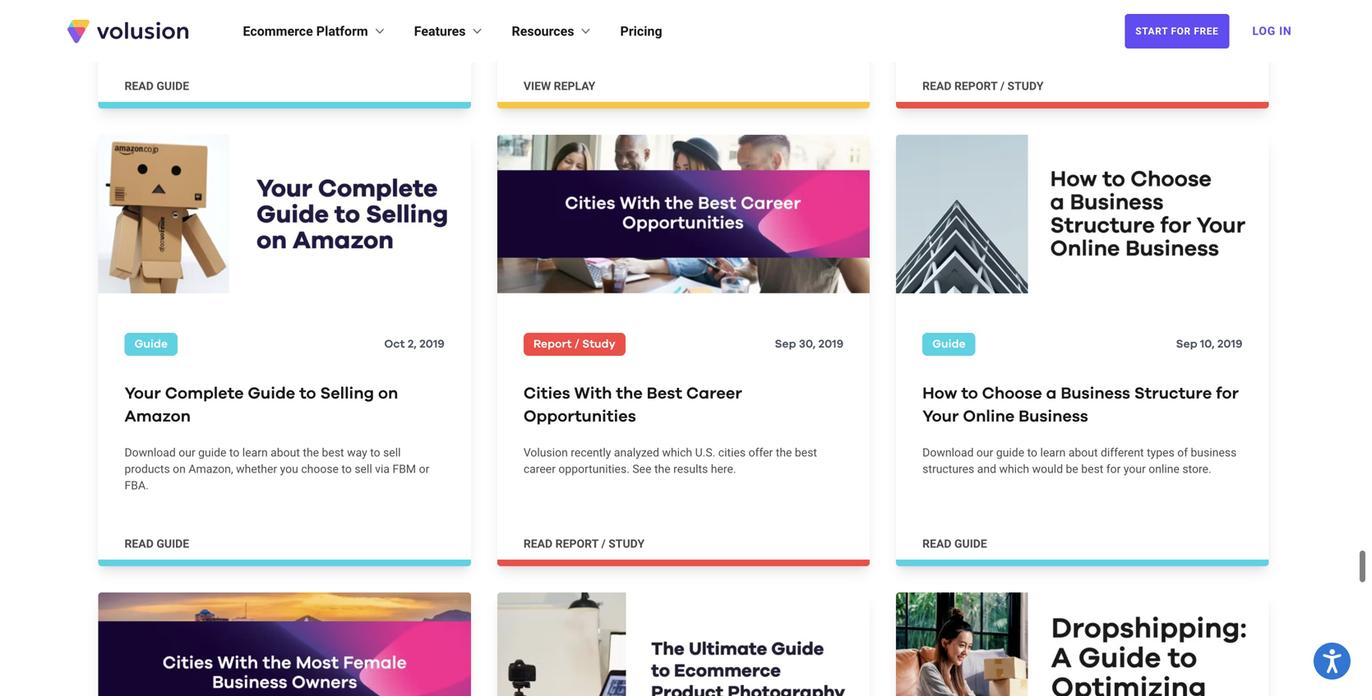 Task type: locate. For each thing, give the bounding box(es) containing it.
on inside the your complete guide to selling on amazon
[[378, 385, 398, 402]]

here.
[[1131, 21, 1156, 34], [711, 462, 736, 476]]

0 horizontal spatial for
[[414, 4, 429, 18]]

sep
[[775, 339, 796, 350], [1176, 339, 1197, 350]]

2 horizontal spatial which
[[1054, 4, 1084, 18]]

1 horizontal spatial read report / study
[[923, 79, 1044, 93]]

guide up the amazon
[[134, 339, 168, 350]]

the
[[1167, 4, 1183, 18], [1074, 21, 1091, 34], [616, 385, 643, 402], [303, 446, 319, 459], [776, 446, 792, 459], [654, 462, 671, 476]]

your up the amazon
[[125, 385, 161, 402]]

1 horizontal spatial sell
[[383, 446, 401, 459]]

1 vertical spatial results
[[673, 462, 708, 476]]

1 horizontal spatial 2019
[[819, 339, 844, 350]]

1 horizontal spatial u.s.
[[1087, 4, 1107, 18]]

owned
[[967, 21, 1001, 34]]

to up whether
[[229, 446, 240, 459]]

1 2019 from the left
[[420, 339, 445, 350]]

1 vertical spatial which
[[662, 446, 692, 459]]

0 vertical spatial cities
[[1110, 4, 1137, 18]]

study
[[582, 339, 616, 350]]

results
[[1093, 21, 1128, 34], [673, 462, 708, 476]]

you
[[280, 462, 298, 476]]

business
[[150, 21, 195, 34], [1191, 446, 1237, 459]]

startups.
[[1004, 21, 1050, 34]]

learn inside the download our guide to learn about the best way to sell products on amazon, whether you choose to sell via fbm or fba.
[[242, 446, 268, 459]]

0 vertical spatial volusion
[[923, 4, 967, 18]]

types
[[1147, 446, 1175, 459]]

which inside "volusion recently analyzed which u.s. cities offer the best career opportunities. see the results here."
[[662, 446, 692, 459]]

which for results
[[662, 446, 692, 459]]

best up the choose on the bottom of the page
[[322, 446, 344, 459]]

0 horizontal spatial volusion
[[524, 446, 568, 459]]

cities with the best career opportunities
[[524, 385, 742, 425]]

about inside the download our guide to learn about the best way to sell products on amazon, whether you choose to sell via fbm or fba.
[[271, 446, 300, 459]]

and
[[977, 462, 996, 476]]

business
[[1061, 385, 1130, 402], [1019, 408, 1088, 425]]

your down 'how' on the right
[[923, 408, 959, 425]]

0 horizontal spatial recently
[[571, 446, 611, 459]]

2019 right 2,
[[420, 339, 445, 350]]

results inside volusion recently studied which u.s. cities have the most minority owned startups. see the results here.
[[1093, 21, 1128, 34]]

1 vertical spatial on
[[173, 462, 186, 476]]

study down the startups.
[[1007, 79, 1044, 93]]

1 horizontal spatial your
[[229, 21, 251, 34]]

guide for how
[[932, 339, 966, 350]]

customers
[[357, 4, 411, 18]]

your
[[125, 385, 161, 402], [923, 408, 959, 425]]

here. down have
[[1131, 21, 1156, 34]]

guide
[[134, 339, 168, 350], [932, 339, 966, 350], [248, 385, 295, 402]]

read report / study down owned
[[923, 79, 1044, 93]]

1 horizontal spatial see
[[1053, 21, 1072, 34]]

cities inside "volusion recently analyzed which u.s. cities offer the best career opportunities. see the results here."
[[718, 446, 746, 459]]

on left the amazon,
[[173, 462, 186, 476]]

0 horizontal spatial read report / study button
[[524, 536, 645, 552]]

0 vertical spatial which
[[1054, 4, 1084, 18]]

0 horizontal spatial on
[[173, 462, 186, 476]]

/ down owned
[[1000, 79, 1005, 93]]

learn up would
[[1040, 446, 1066, 459]]

0 vertical spatial see
[[1053, 21, 1072, 34]]

1 sep from the left
[[775, 339, 796, 350]]

1 vertical spatial read report / study
[[524, 537, 645, 551]]

1 vertical spatial here.
[[711, 462, 736, 476]]

0 horizontal spatial business
[[150, 21, 195, 34]]

2 horizontal spatial for
[[1216, 385, 1239, 402]]

report
[[954, 79, 997, 93], [555, 537, 598, 551]]

2 vertical spatial /
[[601, 537, 606, 551]]

0 vertical spatial for
[[414, 4, 429, 18]]

best right offer
[[795, 446, 817, 459]]

sell up the via on the bottom of the page
[[383, 446, 401, 459]]

see
[[1053, 21, 1072, 34], [632, 462, 651, 476]]

for inside download our guide to learn how to gain new customers for your business using your competitors' pre-qualified leads.
[[414, 4, 429, 18]]

1 horizontal spatial guide
[[248, 385, 295, 402]]

download
[[125, 4, 176, 18], [125, 446, 176, 459], [923, 446, 974, 459]]

0 horizontal spatial guide
[[134, 339, 168, 350]]

the right offer
[[776, 446, 792, 459]]

for
[[414, 4, 429, 18], [1216, 385, 1239, 402], [1106, 462, 1121, 476]]

0 horizontal spatial about
[[271, 446, 300, 459]]

about for to
[[271, 446, 300, 459]]

1 horizontal spatial best
[[795, 446, 817, 459]]

your right using
[[229, 21, 251, 34]]

cities inside volusion recently studied which u.s. cities have the most minority owned startups. see the results here.
[[1110, 4, 1137, 18]]

1 horizontal spatial for
[[1106, 462, 1121, 476]]

1 vertical spatial read report / study button
[[524, 536, 645, 552]]

for
[[1171, 25, 1191, 37]]

study
[[1007, 79, 1044, 93], [608, 537, 645, 551]]

best inside "volusion recently analyzed which u.s. cities offer the best career opportunities. see the results here."
[[795, 446, 817, 459]]

which
[[1054, 4, 1084, 18], [662, 446, 692, 459], [999, 462, 1029, 476]]

selling
[[320, 385, 374, 402]]

read guide for how to choose a business structure for your online business
[[923, 537, 987, 551]]

read report / study button
[[923, 78, 1044, 94], [524, 536, 645, 552]]

which right and
[[999, 462, 1029, 476]]

about up you on the bottom
[[271, 446, 300, 459]]

2 vertical spatial for
[[1106, 462, 1121, 476]]

2019 right "30,"
[[819, 339, 844, 350]]

your complete guide to selling on amazon
[[125, 385, 398, 425]]

dropshipping: a guide to optimizing ecommerce image
[[896, 593, 1269, 696]]

1 horizontal spatial read report / study button
[[923, 78, 1044, 94]]

the up the choose on the bottom of the page
[[303, 446, 319, 459]]

u.s. inside volusion recently studied which u.s. cities have the most minority owned startups. see the results here.
[[1087, 4, 1107, 18]]

0 vertical spatial here.
[[1131, 21, 1156, 34]]

u.s. inside "volusion recently analyzed which u.s. cities offer the best career opportunities. see the results here."
[[695, 446, 715, 459]]

to inside the your complete guide to selling on amazon
[[299, 385, 316, 402]]

report
[[533, 339, 572, 350]]

0 vertical spatial recently
[[970, 4, 1010, 18]]

log
[[1252, 24, 1276, 38]]

volusion up career
[[524, 446, 568, 459]]

recently up opportunities.
[[571, 446, 611, 459]]

guide inside download our guide to learn how to gain new customers for your business using your competitors' pre-qualified leads.
[[198, 4, 226, 18]]

pricing
[[620, 23, 662, 39]]

1 horizontal spatial sep
[[1176, 339, 1197, 350]]

sep for cities with the best career opportunities
[[775, 339, 796, 350]]

0 vertical spatial results
[[1093, 21, 1128, 34]]

cities left have
[[1110, 4, 1137, 18]]

cities
[[1110, 4, 1137, 18], [718, 446, 746, 459]]

a
[[1046, 385, 1057, 402]]

0 horizontal spatial read report / study
[[524, 537, 645, 551]]

1 vertical spatial your
[[923, 408, 959, 425]]

0 horizontal spatial your
[[125, 385, 161, 402]]

for inside download our guide to learn about different types of business structures and which would be best for your online store.
[[1106, 462, 1121, 476]]

which right analyzed at the left
[[662, 446, 692, 459]]

would
[[1032, 462, 1063, 476]]

competitors'
[[254, 21, 318, 34]]

see right the startups.
[[1053, 21, 1072, 34]]

opportunities.
[[559, 462, 630, 476]]

study down opportunities.
[[608, 537, 645, 551]]

our inside the download our guide to learn about the best way to sell products on amazon, whether you choose to sell via fbm or fba.
[[179, 446, 195, 459]]

1 horizontal spatial about
[[1069, 446, 1098, 459]]

recently for studied
[[970, 4, 1010, 18]]

about inside download our guide to learn about different types of business structures and which would be best for your online store.
[[1069, 446, 1098, 459]]

0 vertical spatial business
[[1061, 385, 1130, 402]]

volusion recently analyzed which u.s. cities offer the best career opportunities. see the results here.
[[524, 446, 817, 476]]

business inside download our guide to learn how to gain new customers for your business using your competitors' pre-qualified leads.
[[150, 21, 195, 34]]

have
[[1140, 4, 1164, 18]]

sell down way
[[355, 462, 372, 476]]

3 2019 from the left
[[1218, 339, 1243, 350]]

cities for here.
[[718, 446, 746, 459]]

your down different
[[1124, 462, 1146, 476]]

read report / study button down opportunities.
[[524, 536, 645, 552]]

qualified
[[340, 21, 384, 34]]

business left using
[[150, 21, 195, 34]]

leads.
[[387, 21, 417, 34]]

cities left offer
[[718, 446, 746, 459]]

/ down opportunities.
[[601, 537, 606, 551]]

results down career
[[673, 462, 708, 476]]

0 vertical spatial study
[[1007, 79, 1044, 93]]

best
[[322, 446, 344, 459], [795, 446, 817, 459], [1081, 462, 1104, 476]]

volusion inside "volusion recently analyzed which u.s. cities offer the best career opportunities. see the results here."
[[524, 446, 568, 459]]

1 horizontal spatial report
[[954, 79, 997, 93]]

0 horizontal spatial your
[[125, 21, 147, 34]]

to left how
[[229, 4, 240, 18]]

2 horizontal spatial your
[[1124, 462, 1146, 476]]

most
[[1186, 4, 1213, 18]]

report down opportunities.
[[555, 537, 598, 551]]

to
[[229, 4, 240, 18], [295, 4, 305, 18], [299, 385, 316, 402], [961, 385, 978, 402], [229, 446, 240, 459], [370, 446, 380, 459], [1027, 446, 1037, 459], [342, 462, 352, 476]]

0 horizontal spatial 2019
[[420, 339, 445, 350]]

u.s. left have
[[1087, 4, 1107, 18]]

learn
[[242, 4, 268, 18], [242, 446, 268, 459], [1040, 446, 1066, 459]]

1 vertical spatial u.s.
[[695, 446, 715, 459]]

2,
[[408, 339, 417, 350]]

2019 right 10,
[[1218, 339, 1243, 350]]

1 horizontal spatial which
[[999, 462, 1029, 476]]

1 horizontal spatial results
[[1093, 21, 1128, 34]]

0 vertical spatial your
[[125, 385, 161, 402]]

0 horizontal spatial which
[[662, 446, 692, 459]]

0 horizontal spatial sep
[[775, 339, 796, 350]]

0 horizontal spatial here.
[[711, 462, 736, 476]]

1 vertical spatial sell
[[355, 462, 372, 476]]

0 horizontal spatial u.s.
[[695, 446, 715, 459]]

for up leads.
[[414, 4, 429, 18]]

your
[[125, 21, 147, 34], [229, 21, 251, 34], [1124, 462, 1146, 476]]

0 vertical spatial report
[[954, 79, 997, 93]]

business up store.
[[1191, 446, 1237, 459]]

how
[[923, 385, 957, 402]]

0 horizontal spatial see
[[632, 462, 651, 476]]

read for cities with the best career opportunities
[[524, 537, 553, 551]]

guide
[[198, 4, 226, 18], [156, 79, 189, 93], [198, 446, 226, 459], [996, 446, 1024, 459], [156, 537, 189, 551], [954, 537, 987, 551]]

to up would
[[1027, 446, 1037, 459]]

sep left "30,"
[[775, 339, 796, 350]]

read report / study button down owned
[[923, 78, 1044, 94]]

2 horizontal spatial 2019
[[1218, 339, 1243, 350]]

log in link
[[1243, 13, 1302, 49]]

1 vertical spatial recently
[[571, 446, 611, 459]]

u.s. left offer
[[695, 446, 715, 459]]

2 horizontal spatial /
[[1000, 79, 1005, 93]]

features
[[414, 23, 466, 39]]

which right studied
[[1054, 4, 1084, 18]]

1 vertical spatial volusion
[[524, 446, 568, 459]]

your complete guide to selling on amazon image
[[98, 135, 471, 293]]

sep 30, 2019
[[775, 339, 844, 350]]

2019 for your complete guide to selling on amazon
[[420, 339, 445, 350]]

read report / study down opportunities.
[[524, 537, 645, 551]]

0 horizontal spatial best
[[322, 446, 344, 459]]

2 horizontal spatial guide
[[932, 339, 966, 350]]

0 horizontal spatial results
[[673, 462, 708, 476]]

1 horizontal spatial business
[[1191, 446, 1237, 459]]

guide right complete
[[248, 385, 295, 402]]

results inside "volusion recently analyzed which u.s. cities offer the best career opportunities. see the results here."
[[673, 462, 708, 476]]

learn left how
[[242, 4, 268, 18]]

here. inside "volusion recently analyzed which u.s. cities offer the best career opportunities. see the results here."
[[711, 462, 736, 476]]

report down owned
[[954, 79, 997, 93]]

results left start
[[1093, 21, 1128, 34]]

fba.
[[125, 479, 149, 492]]

1 horizontal spatial volusion
[[923, 4, 967, 18]]

your inside the your complete guide to selling on amazon
[[125, 385, 161, 402]]

guide up 'how' on the right
[[932, 339, 966, 350]]

/ left study
[[575, 339, 579, 350]]

amazon
[[125, 408, 191, 425]]

for down different
[[1106, 462, 1121, 476]]

1 vertical spatial business
[[1191, 446, 1237, 459]]

see down analyzed at the left
[[632, 462, 651, 476]]

0 vertical spatial business
[[150, 21, 195, 34]]

download inside download our guide to learn how to gain new customers for your business using your competitors' pre-qualified leads.
[[125, 4, 176, 18]]

your inside the how to choose a business structure for your online business
[[923, 408, 959, 425]]

how
[[271, 4, 292, 18]]

business right 'a'
[[1061, 385, 1130, 402]]

10,
[[1200, 339, 1215, 350]]

2 sep from the left
[[1176, 339, 1197, 350]]

0 horizontal spatial report
[[555, 537, 598, 551]]

0 horizontal spatial cities
[[718, 446, 746, 459]]

0 vertical spatial u.s.
[[1087, 4, 1107, 18]]

learn up whether
[[242, 446, 268, 459]]

here. down career
[[711, 462, 736, 476]]

1 horizontal spatial here.
[[1131, 21, 1156, 34]]

your left using
[[125, 21, 147, 34]]

sep left 10,
[[1176, 339, 1197, 350]]

1 vertical spatial /
[[575, 339, 579, 350]]

view replay button
[[524, 78, 595, 94]]

products
[[125, 462, 170, 476]]

our inside download our guide to learn about different types of business structures and which would be best for your online store.
[[977, 446, 993, 459]]

volusion up minority
[[923, 4, 967, 18]]

learn for how
[[1040, 446, 1066, 459]]

best right be
[[1081, 462, 1104, 476]]

30,
[[799, 339, 816, 350]]

2 vertical spatial which
[[999, 462, 1029, 476]]

1 about from the left
[[271, 446, 300, 459]]

volusion inside volusion recently studied which u.s. cities have the most minority owned startups. see the results here.
[[923, 4, 967, 18]]

which inside volusion recently studied which u.s. cities have the most minority owned startups. see the results here.
[[1054, 4, 1084, 18]]

download inside download our guide to learn about different types of business structures and which would be best for your online store.
[[923, 446, 974, 459]]

open accessibe: accessibility options, statement and help image
[[1323, 649, 1341, 673]]

opportunities
[[524, 408, 636, 425]]

download inside the download our guide to learn about the best way to sell products on amazon, whether you choose to sell via fbm or fba.
[[125, 446, 176, 459]]

sep 10, 2019
[[1176, 339, 1243, 350]]

recently inside volusion recently studied which u.s. cities have the most minority owned startups. see the results here.
[[970, 4, 1010, 18]]

pre-
[[321, 21, 340, 34]]

1 horizontal spatial your
[[923, 408, 959, 425]]

for down 'sep 10, 2019' in the right of the page
[[1216, 385, 1239, 402]]

1 horizontal spatial recently
[[970, 4, 1010, 18]]

2019
[[420, 339, 445, 350], [819, 339, 844, 350], [1218, 339, 1243, 350]]

1 vertical spatial cities
[[718, 446, 746, 459]]

learn inside download our guide to learn how to gain new customers for your business using your competitors' pre-qualified leads.
[[242, 4, 268, 18]]

the left best
[[616, 385, 643, 402]]

which inside download our guide to learn about different types of business structures and which would be best for your online store.
[[999, 462, 1029, 476]]

about up be
[[1069, 446, 1098, 459]]

1 vertical spatial see
[[632, 462, 651, 476]]

2019 for cities with the best career opportunities
[[819, 339, 844, 350]]

1 vertical spatial report
[[555, 537, 598, 551]]

our inside download our guide to learn how to gain new customers for your business using your competitors' pre-qualified leads.
[[179, 4, 195, 18]]

the inside the download our guide to learn about the best way to sell products on amazon, whether you choose to sell via fbm or fba.
[[303, 446, 319, 459]]

2 2019 from the left
[[819, 339, 844, 350]]

on right selling
[[378, 385, 398, 402]]

1 horizontal spatial cities
[[1110, 4, 1137, 18]]

1 vertical spatial study
[[608, 537, 645, 551]]

2 about from the left
[[1069, 446, 1098, 459]]

on
[[378, 385, 398, 402], [173, 462, 186, 476]]

sell
[[383, 446, 401, 459], [355, 462, 372, 476]]

recently inside "volusion recently analyzed which u.s. cities offer the best career opportunities. see the results here."
[[571, 446, 611, 459]]

1 vertical spatial for
[[1216, 385, 1239, 402]]

business down 'a'
[[1019, 408, 1088, 425]]

2 horizontal spatial best
[[1081, 462, 1104, 476]]

recently up owned
[[970, 4, 1010, 18]]

1 vertical spatial business
[[1019, 408, 1088, 425]]

0 vertical spatial sell
[[383, 446, 401, 459]]

to left selling
[[299, 385, 316, 402]]

1 horizontal spatial on
[[378, 385, 398, 402]]

download our guide to learn how to gain new customers for your business using your competitors' pre-qualified leads.
[[125, 4, 429, 34]]

read guide for your complete guide to selling on amazon
[[125, 537, 189, 551]]

0 vertical spatial read report / study
[[923, 79, 1044, 93]]

the right the startups.
[[1074, 21, 1091, 34]]

to right 'how' on the right
[[961, 385, 978, 402]]

0 vertical spatial on
[[378, 385, 398, 402]]

recently
[[970, 4, 1010, 18], [571, 446, 611, 459]]

recently for analyzed
[[571, 446, 611, 459]]

learn inside download our guide to learn about different types of business structures and which would be best for your online store.
[[1040, 446, 1066, 459]]

read
[[125, 79, 154, 93], [923, 79, 952, 93], [125, 537, 154, 551], [524, 537, 553, 551], [923, 537, 952, 551]]

for inside the how to choose a business structure for your online business
[[1216, 385, 1239, 402]]



Task type: describe. For each thing, give the bounding box(es) containing it.
volusion for career
[[524, 446, 568, 459]]

in
[[1279, 24, 1292, 38]]

0 horizontal spatial study
[[608, 537, 645, 551]]

ecommerce platform button
[[243, 21, 388, 41]]

which for the
[[1054, 4, 1084, 18]]

replay
[[554, 79, 595, 93]]

cities
[[524, 385, 570, 402]]

volusion for minority
[[923, 4, 967, 18]]

how to choose a business structure for your online business
[[923, 385, 1239, 425]]

whether
[[236, 462, 277, 476]]

download our guide to learn about the best way to sell products on amazon, whether you choose to sell via fbm or fba.
[[125, 446, 429, 492]]

choose
[[982, 385, 1042, 402]]

complete
[[165, 385, 244, 402]]

structures
[[923, 462, 974, 476]]

volusion recently studied which u.s. cities have the most minority owned startups. see the results here.
[[923, 4, 1213, 34]]

ecommerce
[[243, 23, 313, 39]]

start for free link
[[1125, 14, 1229, 49]]

see inside "volusion recently analyzed which u.s. cities offer the best career opportunities. see the results here."
[[632, 462, 651, 476]]

best inside download our guide to learn about different types of business structures and which would be best for your online store.
[[1081, 462, 1104, 476]]

with
[[574, 385, 612, 402]]

0 horizontal spatial sell
[[355, 462, 372, 476]]

download for how to choose a business structure for your online business
[[923, 446, 974, 459]]

features button
[[414, 21, 485, 41]]

to up the via on the bottom of the page
[[370, 446, 380, 459]]

resources
[[512, 23, 574, 39]]

here. inside volusion recently studied which u.s. cities have the most minority owned startups. see the results here.
[[1131, 21, 1156, 34]]

0 horizontal spatial /
[[575, 339, 579, 350]]

view
[[524, 79, 551, 93]]

or
[[419, 462, 429, 476]]

2019 for how to choose a business structure for your online business
[[1218, 339, 1243, 350]]

download for your complete guide to selling on amazon
[[125, 446, 176, 459]]

cities with the best career opportunities image
[[497, 135, 870, 293]]

u.s. for here.
[[695, 446, 715, 459]]

minority
[[923, 21, 964, 34]]

ecommerce platform
[[243, 23, 368, 39]]

free
[[1194, 25, 1219, 37]]

read for your complete guide to selling on amazon
[[125, 537, 154, 551]]

via
[[375, 462, 390, 476]]

to down way
[[342, 462, 352, 476]]

cities with the most female business owners image
[[98, 593, 471, 696]]

oct 2, 2019
[[384, 339, 445, 350]]

see inside volusion recently studied which u.s. cities have the most minority owned startups. see the results here.
[[1053, 21, 1072, 34]]

gain
[[308, 4, 330, 18]]

view replay
[[524, 79, 595, 93]]

read guide button for your complete guide to selling on amazon
[[125, 536, 189, 552]]

be
[[1066, 462, 1078, 476]]

platform
[[316, 23, 368, 39]]

fbm
[[393, 462, 416, 476]]

the down analyzed at the left
[[654, 462, 671, 476]]

online
[[963, 408, 1015, 425]]

on inside the download our guide to learn about the best way to sell products on amazon, whether you choose to sell via fbm or fba.
[[173, 462, 186, 476]]

our for your
[[179, 446, 195, 459]]

the inside the cities with the best career opportunities
[[616, 385, 643, 402]]

start
[[1136, 25, 1168, 37]]

online
[[1149, 462, 1180, 476]]

pricing link
[[620, 21, 662, 41]]

structure
[[1134, 385, 1212, 402]]

offer
[[749, 446, 773, 459]]

guide inside the your complete guide to selling on amazon
[[248, 385, 295, 402]]

0 vertical spatial /
[[1000, 79, 1005, 93]]

store.
[[1182, 462, 1212, 476]]

read guide button for how to choose a business structure for your online business
[[923, 536, 987, 552]]

the ultimate guide to ecommerce product photography image
[[497, 593, 870, 696]]

best
[[647, 385, 682, 402]]

guide inside download our guide to learn about different types of business structures and which would be best for your online store.
[[996, 446, 1024, 459]]

business inside download our guide to learn about different types of business structures and which would be best for your online store.
[[1191, 446, 1237, 459]]

guide for your
[[134, 339, 168, 350]]

using
[[198, 21, 226, 34]]

to right how
[[295, 4, 305, 18]]

oct
[[384, 339, 405, 350]]

way
[[347, 446, 367, 459]]

different
[[1101, 446, 1144, 459]]

start for free
[[1136, 25, 1219, 37]]

career
[[524, 462, 556, 476]]

studied
[[1013, 4, 1051, 18]]

analyzed
[[614, 446, 659, 459]]

amazon,
[[189, 462, 233, 476]]

sep for how to choose a business structure for your online business
[[1176, 339, 1197, 350]]

learn for your
[[242, 446, 268, 459]]

to inside the how to choose a business structure for your online business
[[961, 385, 978, 402]]

view replay link
[[497, 0, 870, 108]]

read for how to choose a business structure for your online business
[[923, 537, 952, 551]]

1 horizontal spatial study
[[1007, 79, 1044, 93]]

the up start for free
[[1167, 4, 1183, 18]]

best inside the download our guide to learn about the best way to sell products on amazon, whether you choose to sell via fbm or fba.
[[322, 446, 344, 459]]

download our guide to learn about different types of business structures and which would be best for your online store.
[[923, 446, 1237, 476]]

0 vertical spatial read report / study button
[[923, 78, 1044, 94]]

1 horizontal spatial /
[[601, 537, 606, 551]]

of
[[1177, 446, 1188, 459]]

about for a
[[1069, 446, 1098, 459]]

log in
[[1252, 24, 1292, 38]]

new
[[333, 4, 354, 18]]

how to choose a business structure for your online business image
[[896, 135, 1269, 293]]

our for how
[[977, 446, 993, 459]]

guide inside the download our guide to learn about the best way to sell products on amazon, whether you choose to sell via fbm or fba.
[[198, 446, 226, 459]]

career
[[686, 385, 742, 402]]

choose
[[301, 462, 339, 476]]

to inside download our guide to learn about different types of business structures and which would be best for your online store.
[[1027, 446, 1037, 459]]

u.s. for results
[[1087, 4, 1107, 18]]

report / study
[[533, 339, 616, 350]]

your inside download our guide to learn about different types of business structures and which would be best for your online store.
[[1124, 462, 1146, 476]]

resources button
[[512, 21, 594, 41]]

cities for results
[[1110, 4, 1137, 18]]



Task type: vqa. For each thing, say whether or not it's contained in the screenshot.


